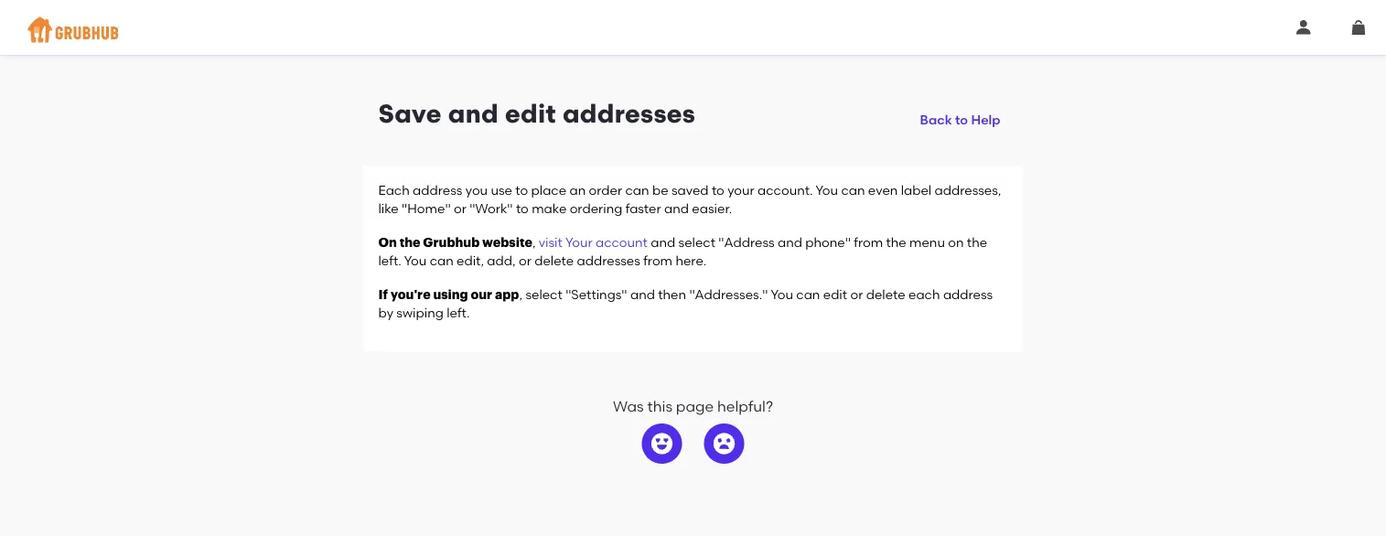 Task type: locate. For each thing, give the bounding box(es) containing it.
and
[[448, 98, 499, 129], [665, 201, 689, 216], [651, 234, 676, 250], [778, 234, 803, 250], [631, 286, 655, 302]]

1 horizontal spatial ,
[[533, 234, 536, 250]]

, left 'visit'
[[533, 234, 536, 250]]

delete left each
[[866, 286, 906, 302]]

the inside on the grubhub website , visit your account
[[400, 236, 421, 249]]

"work"
[[470, 201, 513, 216]]

each
[[909, 286, 940, 302]]

left.
[[378, 253, 402, 269], [447, 305, 470, 321]]

was
[[613, 397, 644, 415]]

1 vertical spatial from
[[644, 253, 673, 269]]

1 vertical spatial address
[[944, 286, 993, 302]]

address right each
[[944, 286, 993, 302]]

using
[[433, 288, 468, 301]]

to
[[955, 112, 968, 128], [516, 182, 528, 198], [712, 182, 725, 198], [516, 201, 529, 216]]

faster
[[626, 201, 661, 216]]

and down faster
[[651, 234, 676, 250]]

an
[[570, 182, 586, 198]]

left. down on
[[378, 253, 402, 269]]

0 horizontal spatial ,
[[519, 286, 523, 302]]

0 horizontal spatial edit
[[505, 98, 556, 129]]

1 vertical spatial delete
[[866, 286, 906, 302]]

the right the on
[[967, 234, 988, 250]]

and left then
[[631, 286, 655, 302]]

0 vertical spatial from
[[854, 234, 883, 250]]

from right phone"
[[854, 234, 883, 250]]

or
[[454, 201, 467, 216], [519, 253, 532, 269], [851, 286, 863, 302]]

your
[[728, 182, 755, 198]]

the
[[886, 234, 907, 250], [967, 234, 988, 250], [400, 236, 421, 249]]

visit your account link
[[539, 234, 648, 250]]

2 vertical spatial or
[[851, 286, 863, 302]]

your
[[566, 234, 593, 250]]

1 horizontal spatial or
[[519, 253, 532, 269]]

can down grubhub
[[430, 253, 454, 269]]

1 vertical spatial you
[[404, 253, 427, 269]]

address inside ", select "settings" and then "addresses." you can edit or delete each address by swiping left."
[[944, 286, 993, 302]]

addresses inside "and select "address and phone" from the menu on the left. you can edit, add, or delete addresses from here."
[[577, 253, 641, 269]]

1 horizontal spatial left.
[[447, 305, 470, 321]]

2 small image from the left
[[1352, 20, 1367, 35]]

and inside each address you use to place an order can be saved to your account. you can even label addresses, like "home" or "work" to make ordering faster and easier.
[[665, 201, 689, 216]]

select
[[679, 234, 716, 250], [526, 286, 563, 302]]

was this page helpful?
[[613, 397, 774, 415]]

to right use
[[516, 182, 528, 198]]

2 horizontal spatial the
[[967, 234, 988, 250]]

each address you use to place an order can be saved to your account. you can even label addresses, like "home" or "work" to make ordering faster and easier.
[[378, 182, 1002, 216]]

0 horizontal spatial address
[[413, 182, 463, 198]]

be
[[653, 182, 669, 198]]

select inside "and select "address and phone" from the menu on the left. you can edit, add, or delete addresses from here."
[[679, 234, 716, 250]]

can
[[626, 182, 650, 198], [841, 182, 865, 198], [430, 253, 454, 269], [797, 286, 820, 302]]

save and edit addresses
[[378, 98, 696, 129]]

0 vertical spatial delete
[[535, 253, 574, 269]]

and down "saved"
[[665, 201, 689, 216]]

1 horizontal spatial small image
[[1352, 20, 1367, 35]]

0 horizontal spatial you
[[404, 253, 427, 269]]

address
[[413, 182, 463, 198], [944, 286, 993, 302]]

delete down 'visit'
[[535, 253, 574, 269]]

like
[[378, 201, 399, 216]]

to left help
[[955, 112, 968, 128]]

you right account.
[[816, 182, 838, 198]]

1 horizontal spatial you
[[771, 286, 793, 302]]

addresses up the order
[[563, 98, 696, 129]]

from
[[854, 234, 883, 250], [644, 253, 673, 269]]

2 horizontal spatial or
[[851, 286, 863, 302]]

visit
[[539, 234, 563, 250]]

1 vertical spatial addresses
[[577, 253, 641, 269]]

0 vertical spatial left.
[[378, 253, 402, 269]]

or down you
[[454, 201, 467, 216]]

can up faster
[[626, 182, 650, 198]]

address up '"home"'
[[413, 182, 463, 198]]

1 small image from the left
[[1297, 20, 1312, 35]]

0 horizontal spatial left.
[[378, 253, 402, 269]]

0 horizontal spatial delete
[[535, 253, 574, 269]]

addresses down account
[[577, 253, 641, 269]]

edit
[[505, 98, 556, 129], [824, 286, 848, 302]]

select up 'here.'
[[679, 234, 716, 250]]

each
[[378, 182, 410, 198]]

addresses
[[563, 98, 696, 129], [577, 253, 641, 269]]

0 horizontal spatial from
[[644, 253, 673, 269]]

place
[[531, 182, 567, 198]]

select inside ", select "settings" and then "addresses." you can edit or delete each address by swiping left."
[[526, 286, 563, 302]]

0 vertical spatial addresses
[[563, 98, 696, 129]]

1 horizontal spatial delete
[[866, 286, 906, 302]]

1 vertical spatial or
[[519, 253, 532, 269]]

, right our
[[519, 286, 523, 302]]

the right on
[[400, 236, 421, 249]]

1 horizontal spatial edit
[[824, 286, 848, 302]]

this
[[648, 397, 673, 415]]

label
[[901, 182, 932, 198]]

and right save
[[448, 98, 499, 129]]

1 horizontal spatial select
[[679, 234, 716, 250]]

1 horizontal spatial from
[[854, 234, 883, 250]]

the left menu
[[886, 234, 907, 250]]

2 vertical spatial you
[[771, 286, 793, 302]]

2 horizontal spatial you
[[816, 182, 838, 198]]

you right "addresses."
[[771, 286, 793, 302]]

0 vertical spatial you
[[816, 182, 838, 198]]

you inside ", select "settings" and then "addresses." you can edit or delete each address by swiping left."
[[771, 286, 793, 302]]

1 vertical spatial edit
[[824, 286, 848, 302]]

0 horizontal spatial or
[[454, 201, 467, 216]]

small image
[[1297, 20, 1312, 35], [1352, 20, 1367, 35]]

you up 'you're'
[[404, 253, 427, 269]]

use
[[491, 182, 513, 198]]

from left 'here.'
[[644, 253, 673, 269]]

can down phone"
[[797, 286, 820, 302]]

0 horizontal spatial select
[[526, 286, 563, 302]]

0 vertical spatial select
[[679, 234, 716, 250]]

, select "settings" and then "addresses." you can edit or delete each address by swiping left.
[[378, 286, 993, 321]]

you inside "and select "address and phone" from the menu on the left. you can edit, add, or delete addresses from here."
[[404, 253, 427, 269]]

if you're using our app
[[378, 288, 519, 301]]

back to help link
[[913, 98, 1008, 131]]

0 vertical spatial or
[[454, 201, 467, 216]]

edit up place on the top left of page
[[505, 98, 556, 129]]

you
[[816, 182, 838, 198], [404, 253, 427, 269], [771, 286, 793, 302]]

can inside ", select "settings" and then "addresses." you can edit or delete each address by swiping left."
[[797, 286, 820, 302]]

or down phone"
[[851, 286, 863, 302]]

or down on the grubhub website , visit your account
[[519, 253, 532, 269]]

edit down phone"
[[824, 286, 848, 302]]

1 horizontal spatial address
[[944, 286, 993, 302]]

select right app
[[526, 286, 563, 302]]

1 vertical spatial select
[[526, 286, 563, 302]]

,
[[533, 234, 536, 250], [519, 286, 523, 302]]

0 horizontal spatial the
[[400, 236, 421, 249]]

0 vertical spatial address
[[413, 182, 463, 198]]

ordering
[[570, 201, 623, 216]]

left. down using
[[447, 305, 470, 321]]

helpful?
[[718, 397, 774, 415]]

easier.
[[692, 201, 732, 216]]

1 vertical spatial ,
[[519, 286, 523, 302]]

select for and
[[679, 234, 716, 250]]

phone"
[[806, 234, 851, 250]]

1 vertical spatial left.
[[447, 305, 470, 321]]

0 horizontal spatial small image
[[1297, 20, 1312, 35]]

delete
[[535, 253, 574, 269], [866, 286, 906, 302]]



Task type: describe. For each thing, give the bounding box(es) containing it.
saved
[[672, 182, 709, 198]]

select for ,
[[526, 286, 563, 302]]

back
[[920, 112, 952, 128]]

then
[[658, 286, 686, 302]]

on the grubhub website , visit your account
[[378, 234, 648, 250]]

left. inside ", select "settings" and then "addresses." you can edit or delete each address by swiping left."
[[447, 305, 470, 321]]

add,
[[487, 253, 516, 269]]

delete inside "and select "address and phone" from the menu on the left. you can edit, add, or delete addresses from here."
[[535, 253, 574, 269]]

or inside "and select "address and phone" from the menu on the left. you can edit, add, or delete addresses from here."
[[519, 253, 532, 269]]

left. inside "and select "address and phone" from the menu on the left. you can edit, add, or delete addresses from here."
[[378, 253, 402, 269]]

grubhub
[[423, 236, 480, 249]]

grubhub logo image
[[27, 11, 119, 48]]

0 vertical spatial edit
[[505, 98, 556, 129]]

"settings"
[[566, 286, 627, 302]]

and select "address and phone" from the menu on the left. you can edit, add, or delete addresses from here.
[[378, 234, 988, 269]]

"address
[[719, 234, 775, 250]]

"addresses."
[[690, 286, 768, 302]]

to up easier.
[[712, 182, 725, 198]]

account.
[[758, 182, 813, 198]]

menu
[[910, 234, 945, 250]]

this page was helpful image
[[651, 433, 673, 455]]

and left phone"
[[778, 234, 803, 250]]

delete inside ", select "settings" and then "addresses." you can edit or delete each address by swiping left."
[[866, 286, 906, 302]]

swiping
[[397, 305, 444, 321]]

"home"
[[402, 201, 451, 216]]

help
[[972, 112, 1001, 128]]

if
[[378, 288, 388, 301]]

0 vertical spatial ,
[[533, 234, 536, 250]]

on
[[378, 236, 397, 249]]

edit,
[[457, 253, 484, 269]]

1 horizontal spatial the
[[886, 234, 907, 250]]

order
[[589, 182, 623, 198]]

, inside ", select "settings" and then "addresses." you can edit or delete each address by swiping left."
[[519, 286, 523, 302]]

can left 'even'
[[841, 182, 865, 198]]

addresses,
[[935, 182, 1002, 198]]

on
[[948, 234, 964, 250]]

or inside ", select "settings" and then "addresses." you can edit or delete each address by swiping left."
[[851, 286, 863, 302]]

app
[[495, 288, 519, 301]]

back to help
[[920, 112, 1001, 128]]

this page was not helpful image
[[713, 433, 735, 455]]

you
[[466, 182, 488, 198]]

to inside back to help 'link'
[[955, 112, 968, 128]]

by
[[378, 305, 394, 321]]

edit inside ", select "settings" and then "addresses." you can edit or delete each address by swiping left."
[[824, 286, 848, 302]]

address inside each address you use to place an order can be saved to your account. you can even label addresses, like "home" or "work" to make ordering faster and easier.
[[413, 182, 463, 198]]

to left make
[[516, 201, 529, 216]]

here.
[[676, 253, 707, 269]]

you inside each address you use to place an order can be saved to your account. you can even label addresses, like "home" or "work" to make ordering faster and easier.
[[816, 182, 838, 198]]

even
[[868, 182, 898, 198]]

website
[[482, 236, 533, 249]]

make
[[532, 201, 567, 216]]

save
[[378, 98, 442, 129]]

and inside ", select "settings" and then "addresses." you can edit or delete each address by swiping left."
[[631, 286, 655, 302]]

page
[[676, 397, 714, 415]]

our
[[471, 288, 493, 301]]

account
[[596, 234, 648, 250]]

or inside each address you use to place an order can be saved to your account. you can even label addresses, like "home" or "work" to make ordering faster and easier.
[[454, 201, 467, 216]]

you're
[[391, 288, 431, 301]]

can inside "and select "address and phone" from the menu on the left. you can edit, add, or delete addresses from here."
[[430, 253, 454, 269]]



Task type: vqa. For each thing, say whether or not it's contained in the screenshot.
LOOKS LIKE YOU'VE STARTED AN ORDER AT A DIFFERENT RESTAURANT.
no



